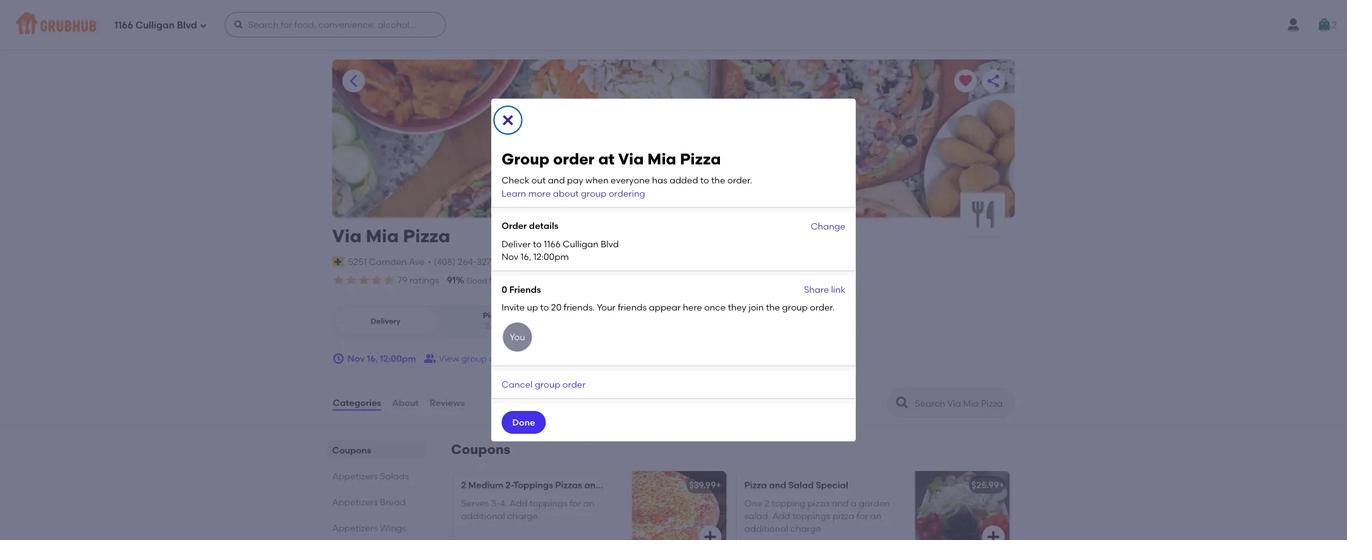 Task type: vqa. For each thing, say whether or not it's contained in the screenshot.
Search for food, convenience, alcohol... search box
no



Task type: locate. For each thing, give the bounding box(es) containing it.
details
[[529, 221, 559, 231]]

group down when
[[581, 188, 607, 199]]

invite
[[502, 302, 525, 312]]

appetizers wings tab
[[332, 521, 421, 535]]

to right added
[[701, 175, 710, 186]]

an
[[584, 498, 595, 508], [871, 511, 882, 521]]

0 vertical spatial add
[[510, 498, 528, 508]]

order right cancel
[[563, 379, 586, 390]]

1 vertical spatial mia
[[366, 225, 399, 247]]

0 vertical spatial 16,
[[521, 251, 532, 262]]

1 horizontal spatial culligan
[[563, 238, 599, 249]]

for inside 'serves 3-4. add toppings for an additional charge.'
[[570, 498, 582, 508]]

2 vertical spatial appetizers
[[332, 523, 378, 533]]

0 vertical spatial mia
[[648, 150, 677, 168]]

1 vertical spatial 12:00pm
[[380, 353, 416, 364]]

2 horizontal spatial pizza
[[745, 480, 767, 491]]

0 vertical spatial 1166
[[114, 20, 133, 31]]

1 horizontal spatial for
[[857, 511, 869, 521]]

1 vertical spatial to
[[533, 238, 542, 249]]

the right join
[[766, 302, 780, 312]]

an inside 'serves 3-4. add toppings for an additional charge.'
[[584, 498, 595, 508]]

0 horizontal spatial +
[[716, 480, 722, 491]]

pizza and salad special image
[[916, 471, 1010, 540]]

coupons tab
[[332, 443, 421, 457]]

additional inside 'serves 3-4. add toppings for an additional charge.'
[[461, 511, 505, 521]]

an down 2 medium 2-toppings pizzas and one 2 liter soda
[[584, 498, 595, 508]]

order.
[[728, 175, 753, 186], [810, 302, 835, 312]]

+ for $25.99
[[1000, 480, 1005, 491]]

to inside the check out and pay when everyone has added to the order. learn more about group ordering
[[701, 175, 710, 186]]

via up "everyone"
[[619, 150, 644, 168]]

mi
[[498, 322, 507, 331]]

1 horizontal spatial order.
[[810, 302, 835, 312]]

reviews button
[[429, 380, 466, 426]]

appetizers
[[332, 471, 378, 481], [332, 497, 378, 507], [332, 523, 378, 533]]

charge. inside one 2 topping pizza and a garden salad. add toppings pizza for an additional charge.
[[791, 523, 824, 534]]

0 vertical spatial appetizers
[[332, 471, 378, 481]]

for
[[570, 498, 582, 508], [857, 511, 869, 521]]

good
[[467, 276, 487, 285]]

2 vertical spatial order
[[563, 379, 586, 390]]

16, inside button
[[367, 353, 378, 364]]

0 horizontal spatial mia
[[366, 225, 399, 247]]

1 horizontal spatial add
[[773, 511, 791, 521]]

2 vertical spatial pizza
[[745, 480, 767, 491]]

appetizers salads
[[332, 471, 409, 481]]

order down you
[[489, 353, 513, 364]]

0 horizontal spatial blvd
[[177, 20, 197, 31]]

0 vertical spatial additional
[[461, 511, 505, 521]]

appetizers down appetizers bread
[[332, 523, 378, 533]]

group right cancel
[[535, 379, 561, 390]]

0 vertical spatial nov
[[502, 251, 519, 262]]

order. right added
[[728, 175, 753, 186]]

deliver to 1166 culligan blvd nov 16, 12:00pm
[[502, 238, 619, 262]]

pickup
[[483, 311, 509, 320]]

nov down deliver
[[502, 251, 519, 262]]

saved restaurant image
[[959, 73, 974, 89]]

1 horizontal spatial pizza
[[833, 511, 855, 521]]

1 vertical spatial order.
[[810, 302, 835, 312]]

the
[[712, 175, 726, 186], [766, 302, 780, 312]]

0 horizontal spatial for
[[570, 498, 582, 508]]

toppings down topping
[[793, 511, 831, 521]]

1 + from the left
[[716, 480, 722, 491]]

0 horizontal spatial toppings
[[530, 498, 568, 508]]

0 vertical spatial pizza
[[808, 498, 830, 508]]

order inside button
[[489, 353, 513, 364]]

1 vertical spatial nov
[[348, 353, 365, 364]]

0 vertical spatial toppings
[[530, 498, 568, 508]]

pizza down special
[[808, 498, 830, 508]]

caret left icon image
[[346, 73, 361, 89]]

appetizers for appetizers salads
[[332, 471, 378, 481]]

0 horizontal spatial 16,
[[367, 353, 378, 364]]

0 vertical spatial blvd
[[177, 20, 197, 31]]

at
[[599, 150, 615, 168]]

12:00pm left people icon
[[380, 353, 416, 364]]

0 vertical spatial order.
[[728, 175, 753, 186]]

option group containing pickup
[[332, 305, 549, 337]]

0 vertical spatial to
[[701, 175, 710, 186]]

to down details
[[533, 238, 542, 249]]

1 horizontal spatial coupons
[[451, 442, 511, 458]]

mia up has
[[648, 150, 677, 168]]

toppings
[[530, 498, 568, 508], [793, 511, 831, 521]]

one inside one 2 topping pizza and a garden salad. add toppings pizza for an additional charge.
[[745, 498, 763, 508]]

0 horizontal spatial coupons
[[332, 445, 371, 455]]

an down garden
[[871, 511, 882, 521]]

nov 16, 12:00pm button
[[332, 347, 416, 370]]

16, down delivery at the left of page
[[367, 353, 378, 364]]

1 vertical spatial an
[[871, 511, 882, 521]]

1 horizontal spatial blvd
[[601, 238, 619, 249]]

1 horizontal spatial additional
[[745, 523, 789, 534]]

culligan inside deliver to 1166 culligan blvd nov 16, 12:00pm
[[563, 238, 599, 249]]

serves
[[461, 498, 489, 508]]

1 vertical spatial toppings
[[793, 511, 831, 521]]

16, inside deliver to 1166 culligan blvd nov 16, 12:00pm
[[521, 251, 532, 262]]

1166
[[114, 20, 133, 31], [544, 238, 561, 249]]

1 horizontal spatial 16,
[[521, 251, 532, 262]]

3278
[[477, 256, 496, 267]]

and up about
[[548, 175, 565, 186]]

appetizers for appetizers wings
[[332, 523, 378, 533]]

svg image
[[1318, 17, 1333, 32], [501, 113, 516, 128], [986, 529, 1002, 540]]

1 vertical spatial additional
[[745, 523, 789, 534]]

for down the a
[[857, 511, 869, 521]]

0 horizontal spatial charge.
[[508, 511, 541, 521]]

pizza up added
[[680, 150, 721, 168]]

0 horizontal spatial additional
[[461, 511, 505, 521]]

0 vertical spatial svg image
[[1318, 17, 1333, 32]]

pizzas
[[556, 480, 583, 491]]

nov 16, 12:00pm
[[348, 353, 416, 364]]

12:00pm
[[534, 251, 569, 262], [380, 353, 416, 364]]

0 horizontal spatial add
[[510, 498, 528, 508]]

appetizers wings
[[332, 523, 406, 533]]

264-
[[458, 256, 477, 267]]

2 vertical spatial to
[[541, 302, 549, 312]]

(408) 264-3278 button
[[434, 255, 496, 268]]

12:00pm inside button
[[380, 353, 416, 364]]

pickup 2.4 mi
[[483, 311, 509, 331]]

salad
[[789, 480, 814, 491]]

blvd
[[177, 20, 197, 31], [601, 238, 619, 249]]

and right pizzas
[[585, 480, 602, 491]]

share link link
[[804, 283, 846, 298]]

group right view
[[462, 353, 487, 364]]

via
[[619, 150, 644, 168], [332, 225, 362, 247]]

share icon image
[[986, 73, 1002, 89]]

1 horizontal spatial an
[[871, 511, 882, 521]]

saved restaurant button
[[955, 70, 978, 92]]

appetizers up appetizers bread
[[332, 471, 378, 481]]

mia
[[648, 150, 677, 168], [366, 225, 399, 247]]

order up pay
[[553, 150, 595, 168]]

0 horizontal spatial culligan
[[135, 20, 175, 31]]

one up salad.
[[745, 498, 763, 508]]

pizza up salad.
[[745, 480, 767, 491]]

2.4
[[485, 322, 495, 331]]

2 vertical spatial svg image
[[986, 529, 1002, 540]]

to
[[701, 175, 710, 186], [533, 238, 542, 249], [541, 302, 549, 312]]

1 vertical spatial 1166
[[544, 238, 561, 249]]

svg image
[[234, 20, 244, 30], [200, 22, 207, 29], [332, 352, 345, 365], [703, 529, 718, 540]]

order for view group order
[[489, 353, 513, 364]]

2 appetizers from the top
[[332, 497, 378, 507]]

0 vertical spatial culligan
[[135, 20, 175, 31]]

$39.99 +
[[689, 480, 722, 491]]

1 horizontal spatial +
[[1000, 480, 1005, 491]]

an inside one 2 topping pizza and a garden salad. add toppings pizza for an additional charge.
[[871, 511, 882, 521]]

toppings down toppings
[[530, 498, 568, 508]]

add down topping
[[773, 511, 791, 521]]

svg image inside 2 button
[[1318, 17, 1333, 32]]

2 inside 2 button
[[1333, 19, 1338, 30]]

your
[[597, 302, 616, 312]]

1 horizontal spatial pizza
[[680, 150, 721, 168]]

order. down the share link link
[[810, 302, 835, 312]]

coupons up appetizers salads
[[332, 445, 371, 455]]

option group
[[332, 305, 549, 337]]

1 appetizers from the top
[[332, 471, 378, 481]]

nov
[[502, 251, 519, 262], [348, 353, 365, 364]]

0 horizontal spatial via
[[332, 225, 362, 247]]

once
[[705, 302, 726, 312]]

and up topping
[[770, 480, 787, 491]]

1 horizontal spatial charge.
[[791, 523, 824, 534]]

and left the a
[[832, 498, 849, 508]]

Search Via Mia Pizza search field
[[914, 397, 1011, 409]]

delivery
[[371, 316, 401, 325]]

friends
[[510, 284, 541, 295]]

0 horizontal spatial 1166
[[114, 20, 133, 31]]

additional down salad.
[[745, 523, 789, 534]]

order for cancel group order
[[563, 379, 586, 390]]

1 vertical spatial appetizers
[[332, 497, 378, 507]]

you
[[510, 332, 525, 342]]

0 horizontal spatial order.
[[728, 175, 753, 186]]

1 vertical spatial add
[[773, 511, 791, 521]]

appetizers inside appetizers wings tab
[[332, 523, 378, 533]]

nov up categories
[[348, 353, 365, 364]]

1 vertical spatial culligan
[[563, 238, 599, 249]]

0 vertical spatial pizza
[[680, 150, 721, 168]]

1 horizontal spatial 12:00pm
[[534, 251, 569, 262]]

to left 20
[[541, 302, 549, 312]]

group
[[581, 188, 607, 199], [783, 302, 808, 312], [462, 353, 487, 364], [535, 379, 561, 390]]

one left liter
[[604, 480, 622, 491]]

salads
[[380, 471, 409, 481]]

charge. down topping
[[791, 523, 824, 534]]

1 vertical spatial charge.
[[791, 523, 824, 534]]

nov inside deliver to 1166 culligan blvd nov 16, 12:00pm
[[502, 251, 519, 262]]

0 vertical spatial the
[[712, 175, 726, 186]]

done button
[[502, 411, 546, 434]]

1 horizontal spatial mia
[[648, 150, 677, 168]]

1 vertical spatial for
[[857, 511, 869, 521]]

1 vertical spatial blvd
[[601, 238, 619, 249]]

appetizers inside appetizers salads tab
[[332, 471, 378, 481]]

search icon image
[[895, 395, 911, 411]]

charge.
[[508, 511, 541, 521], [791, 523, 824, 534]]

via mia pizza logo image
[[961, 192, 1005, 237]]

ave
[[409, 256, 425, 267]]

2 horizontal spatial svg image
[[1318, 17, 1333, 32]]

0 vertical spatial via
[[619, 150, 644, 168]]

1 horizontal spatial nov
[[502, 251, 519, 262]]

culligan inside main navigation navigation
[[135, 20, 175, 31]]

special
[[816, 480, 849, 491]]

1 vertical spatial the
[[766, 302, 780, 312]]

additional down serves
[[461, 511, 505, 521]]

1 vertical spatial pizza
[[403, 225, 450, 247]]

pizza down the a
[[833, 511, 855, 521]]

charge. down 4. in the bottom left of the page
[[508, 511, 541, 521]]

1 vertical spatial order
[[489, 353, 513, 364]]

0 horizontal spatial an
[[584, 498, 595, 508]]

1 vertical spatial 16,
[[367, 353, 378, 364]]

done
[[513, 417, 536, 428]]

view group order
[[439, 353, 513, 364]]

mia up 5251 camden ave
[[366, 225, 399, 247]]

star icon image
[[332, 274, 345, 287], [345, 274, 358, 287], [358, 274, 370, 287], [370, 274, 383, 287], [383, 274, 396, 287], [383, 274, 396, 287]]

1 vertical spatial svg image
[[501, 113, 516, 128]]

16, down deliver
[[521, 251, 532, 262]]

1 horizontal spatial one
[[745, 498, 763, 508]]

blvd inside deliver to 1166 culligan blvd nov 16, 12:00pm
[[601, 238, 619, 249]]

1 vertical spatial one
[[745, 498, 763, 508]]

12:00pm down details
[[534, 251, 569, 262]]

subscription pass image
[[332, 257, 345, 267]]

good food
[[467, 276, 506, 285]]

pizza
[[808, 498, 830, 508], [833, 511, 855, 521]]

2 inside one 2 topping pizza and a garden salad. add toppings pizza for an additional charge.
[[765, 498, 770, 508]]

coupons inside tab
[[332, 445, 371, 455]]

appetizers inside appetizers bread 'tab'
[[332, 497, 378, 507]]

and
[[548, 175, 565, 186], [585, 480, 602, 491], [770, 480, 787, 491], [832, 498, 849, 508]]

via up the subscription pass icon
[[332, 225, 362, 247]]

pizza up the •
[[403, 225, 450, 247]]

1 horizontal spatial the
[[766, 302, 780, 312]]

0 horizontal spatial 12:00pm
[[380, 353, 416, 364]]

the right added
[[712, 175, 726, 186]]

cancel group order link
[[502, 379, 586, 390]]

order
[[553, 150, 595, 168], [489, 353, 513, 364], [563, 379, 586, 390]]

0 vertical spatial 12:00pm
[[534, 251, 569, 262]]

0 vertical spatial for
[[570, 498, 582, 508]]

check
[[502, 175, 530, 186]]

3 appetizers from the top
[[332, 523, 378, 533]]

add right 4. in the bottom left of the page
[[510, 498, 528, 508]]

0 vertical spatial an
[[584, 498, 595, 508]]

1166 inside main navigation navigation
[[114, 20, 133, 31]]

1 horizontal spatial toppings
[[793, 511, 831, 521]]

and inside one 2 topping pizza and a garden salad. add toppings pizza for an additional charge.
[[832, 498, 849, 508]]

0 horizontal spatial nov
[[348, 353, 365, 364]]

2 + from the left
[[1000, 480, 1005, 491]]

91
[[447, 275, 456, 286]]

0 horizontal spatial the
[[712, 175, 726, 186]]

$39.99
[[689, 480, 716, 491]]

when
[[586, 175, 609, 186]]

to inside deliver to 1166 culligan blvd nov 16, 12:00pm
[[533, 238, 542, 249]]

for down pizzas
[[570, 498, 582, 508]]

0 vertical spatial one
[[604, 480, 622, 491]]

1 horizontal spatial 1166
[[544, 238, 561, 249]]

appetizers up appetizers wings
[[332, 497, 378, 507]]

soda
[[653, 480, 676, 491]]

pizza and salad special
[[745, 480, 849, 491]]

+
[[716, 480, 722, 491], [1000, 480, 1005, 491]]

topping
[[772, 498, 806, 508]]

0 vertical spatial charge.
[[508, 511, 541, 521]]

coupons up medium
[[451, 442, 511, 458]]

group inside the check out and pay when everyone has added to the order. learn more about group ordering
[[581, 188, 607, 199]]



Task type: describe. For each thing, give the bounding box(es) containing it.
90
[[516, 275, 527, 286]]

medium
[[469, 480, 504, 491]]

change link
[[811, 220, 846, 235]]

order details
[[502, 221, 559, 231]]

79 ratings
[[398, 275, 440, 286]]

check out and pay when everyone has added to the order. learn more about group ordering
[[502, 175, 753, 199]]

ratings
[[410, 275, 440, 286]]

pay
[[567, 175, 584, 186]]

friends
[[618, 302, 647, 312]]

2-
[[506, 480, 514, 491]]

appetizers for appetizers bread
[[332, 497, 378, 507]]

wings
[[380, 523, 406, 533]]

•
[[428, 256, 432, 267]]

share link
[[804, 284, 846, 295]]

0 vertical spatial order
[[553, 150, 595, 168]]

0 horizontal spatial pizza
[[808, 498, 830, 508]]

join
[[749, 302, 764, 312]]

more
[[529, 188, 551, 199]]

1166 inside deliver to 1166 culligan blvd nov 16, 12:00pm
[[544, 238, 561, 249]]

1 vertical spatial via
[[332, 225, 362, 247]]

everyone
[[611, 175, 650, 186]]

1166 culligan blvd
[[114, 20, 197, 31]]

4.
[[500, 498, 508, 508]]

1 horizontal spatial via
[[619, 150, 644, 168]]

ordering
[[609, 188, 645, 199]]

deliver
[[502, 238, 531, 249]]

reviews
[[430, 397, 465, 408]]

0 horizontal spatial pizza
[[403, 225, 450, 247]]

5251
[[348, 256, 367, 267]]

12:00pm inside deliver to 1166 culligan blvd nov 16, 12:00pm
[[534, 251, 569, 262]]

2 medium 2-toppings pizzas and one 2 liter soda
[[461, 480, 676, 491]]

group order at via mia pizza
[[502, 150, 721, 168]]

up
[[527, 302, 538, 312]]

3-
[[491, 498, 500, 508]]

$25.99
[[972, 480, 1000, 491]]

a
[[851, 498, 857, 508]]

camden
[[369, 256, 407, 267]]

group down share
[[783, 302, 808, 312]]

87
[[608, 275, 618, 286]]

learn
[[502, 188, 526, 199]]

+ for $39.99
[[716, 480, 722, 491]]

(408)
[[434, 256, 456, 267]]

serves 3-4. add toppings for an additional charge.
[[461, 498, 595, 521]]

charge. inside 'serves 3-4. add toppings for an additional charge.'
[[508, 511, 541, 521]]

food
[[489, 276, 506, 285]]

group
[[502, 150, 550, 168]]

link
[[832, 284, 846, 295]]

additional inside one 2 topping pizza and a garden salad. add toppings pizza for an additional charge.
[[745, 523, 789, 534]]

appear
[[649, 302, 681, 312]]

change
[[811, 221, 846, 232]]

5251 camden ave
[[348, 256, 425, 267]]

learn more about group ordering link
[[502, 188, 645, 199]]

the inside the check out and pay when everyone has added to the order. learn more about group ordering
[[712, 175, 726, 186]]

and inside the check out and pay when everyone has added to the order. learn more about group ordering
[[548, 175, 565, 186]]

categories
[[333, 397, 382, 408]]

about
[[392, 397, 419, 408]]

$25.99 +
[[972, 480, 1005, 491]]

invite up to 20 friends. your friends appear here once they join the group order.
[[502, 302, 835, 312]]

main navigation navigation
[[0, 0, 1348, 49]]

0
[[502, 284, 507, 295]]

svg image inside nov 16, 12:00pm button
[[332, 352, 345, 365]]

cancel
[[502, 379, 533, 390]]

1 vertical spatial pizza
[[833, 511, 855, 521]]

blvd inside main navigation navigation
[[177, 20, 197, 31]]

bread
[[380, 497, 406, 507]]

add inside one 2 topping pizza and a garden salad. add toppings pizza for an additional charge.
[[773, 511, 791, 521]]

toppings inside one 2 topping pizza and a garden salad. add toppings pizza for an additional charge.
[[793, 511, 831, 521]]

here
[[683, 302, 703, 312]]

has
[[652, 175, 668, 186]]

garden
[[859, 498, 891, 508]]

via mia pizza
[[332, 225, 450, 247]]

salad.
[[745, 511, 771, 521]]

20
[[551, 302, 562, 312]]

they
[[728, 302, 747, 312]]

nov inside button
[[348, 353, 365, 364]]

categories button
[[332, 380, 382, 426]]

order. inside the check out and pay when everyone has added to the order. learn more about group ordering
[[728, 175, 753, 186]]

about
[[553, 188, 579, 199]]

liter
[[631, 480, 651, 491]]

order
[[502, 221, 527, 231]]

toppings inside 'serves 3-4. add toppings for an additional charge.'
[[530, 498, 568, 508]]

added
[[670, 175, 699, 186]]

friends.
[[564, 302, 595, 312]]

appetizers salads tab
[[332, 469, 421, 483]]

• (408) 264-3278
[[428, 256, 496, 267]]

1 horizontal spatial svg image
[[986, 529, 1002, 540]]

cancel group order
[[502, 379, 586, 390]]

view
[[439, 353, 459, 364]]

one 2 topping pizza and a garden salad. add toppings pizza for an additional charge.
[[745, 498, 891, 534]]

0 horizontal spatial svg image
[[501, 113, 516, 128]]

people icon image
[[424, 352, 437, 365]]

add inside 'serves 3-4. add toppings for an additional charge.'
[[510, 498, 528, 508]]

appetizers bread
[[332, 497, 406, 507]]

group inside button
[[462, 353, 487, 364]]

view group order button
[[424, 347, 513, 370]]

0 horizontal spatial one
[[604, 480, 622, 491]]

for inside one 2 topping pizza and a garden salad. add toppings pizza for an additional charge.
[[857, 511, 869, 521]]

5251 camden ave button
[[348, 255, 426, 269]]

2 medium 2-toppings pizzas and one 2 liter soda image
[[632, 471, 727, 540]]

0 friends
[[502, 284, 541, 295]]

appetizers bread tab
[[332, 495, 421, 509]]



